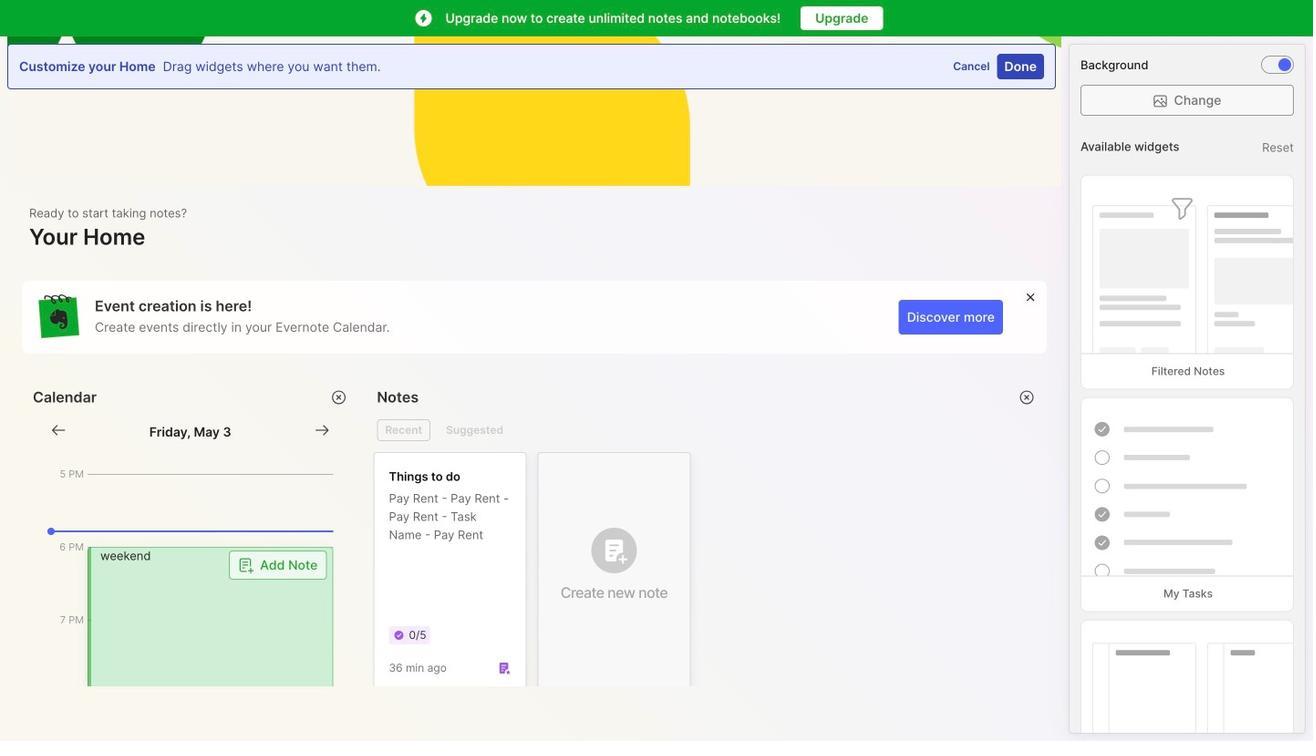Task type: vqa. For each thing, say whether or not it's contained in the screenshot.
background image
yes



Task type: locate. For each thing, give the bounding box(es) containing it.
background image
[[1279, 58, 1292, 71]]



